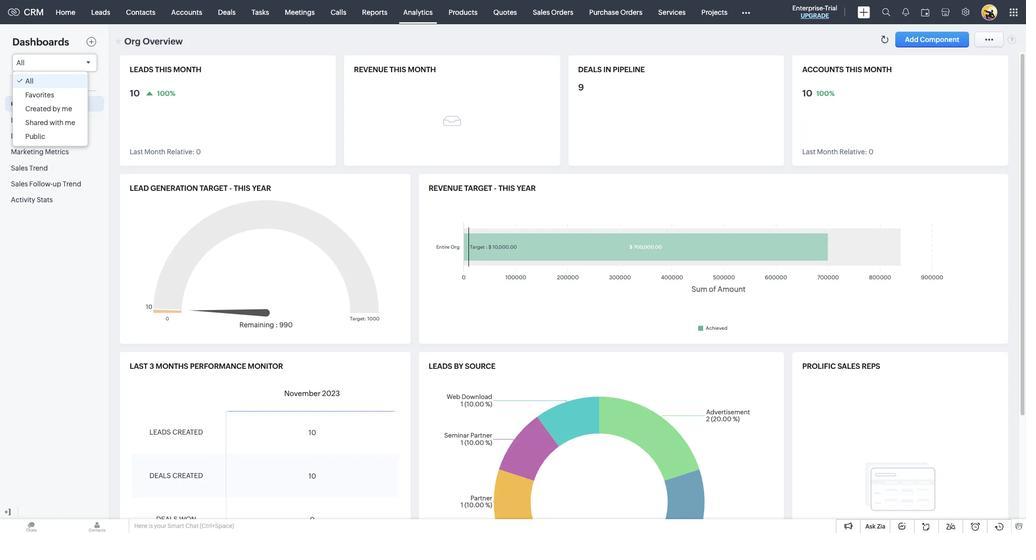 Task type: vqa. For each thing, say whether or not it's contained in the screenshot.


Task type: locate. For each thing, give the bounding box(es) containing it.
analytics right reports
[[403, 8, 433, 16]]

me right 'with'
[[65, 119, 75, 127]]

1 vertical spatial analytics
[[28, 116, 58, 124]]

1 horizontal spatial overview
[[143, 36, 183, 47]]

sales orders
[[533, 8, 573, 16]]

analytics
[[403, 8, 433, 16], [28, 116, 58, 124]]

products
[[449, 8, 478, 16]]

0 horizontal spatial year
[[252, 184, 271, 193]]

1 horizontal spatial orders
[[620, 8, 643, 16]]

2 month from the left
[[817, 148, 838, 156]]

overview down favorites
[[25, 100, 56, 108]]

-
[[229, 184, 232, 193], [494, 184, 497, 193]]

upgrade
[[801, 12, 829, 19]]

1 vertical spatial sales
[[11, 164, 28, 172]]

home
[[56, 8, 75, 16]]

chats image
[[0, 520, 62, 534]]

1 vertical spatial leads
[[429, 363, 452, 371]]

month for accounts
[[817, 148, 838, 156]]

1 100% from the left
[[157, 89, 175, 97]]

1 month from the left
[[173, 65, 201, 74]]

target
[[200, 184, 228, 193], [464, 184, 492, 193]]

created
[[172, 429, 203, 437], [172, 473, 203, 481]]

all down 'dashboards'
[[16, 59, 25, 67]]

1 horizontal spatial last month relative: 0
[[802, 148, 874, 156]]

leads this month
[[130, 65, 201, 74]]

orders
[[551, 8, 573, 16], [620, 8, 643, 16]]

2 vertical spatial deals
[[156, 516, 178, 524]]

all up favorites
[[25, 77, 33, 85]]

0 horizontal spatial month
[[144, 148, 165, 156]]

1 - from the left
[[229, 184, 232, 193]]

ask zia
[[865, 524, 886, 531]]

this for leads
[[155, 65, 172, 74]]

10 100%
[[802, 88, 835, 99]]

source
[[465, 363, 496, 371]]

month for leads this month
[[173, 65, 201, 74]]

overview up leads this month
[[143, 36, 183, 47]]

0 vertical spatial sales
[[533, 8, 550, 16]]

generation
[[150, 184, 198, 193]]

2 month from the left
[[408, 65, 436, 74]]

leads for leads created
[[149, 429, 171, 437]]

1 last from the left
[[130, 148, 143, 156]]

overview
[[143, 36, 183, 47], [25, 100, 56, 108]]

1 vertical spatial org overview
[[11, 100, 56, 108]]

0 for accounts this month
[[869, 148, 874, 156]]

services
[[658, 8, 686, 16]]

sales down marketing
[[11, 164, 28, 172]]

me for shared with me
[[65, 119, 75, 127]]

1 year from the left
[[252, 184, 271, 193]]

1 vertical spatial me
[[65, 119, 75, 127]]

1 vertical spatial overview
[[25, 100, 56, 108]]

products link
[[441, 0, 486, 24]]

0 horizontal spatial relative:
[[167, 148, 195, 156]]

deals
[[218, 8, 236, 16]]

2 last month relative: 0 from the left
[[802, 148, 874, 156]]

revenue target - this year
[[429, 184, 536, 193]]

trend right up
[[63, 180, 81, 188]]

accounts
[[802, 65, 844, 74]]

accounts
[[171, 8, 202, 16]]

1 horizontal spatial year
[[517, 184, 536, 193]]

reps
[[862, 363, 880, 371]]

orders left 'purchase'
[[551, 8, 573, 16]]

All field
[[12, 54, 97, 72]]

1 horizontal spatial 100%
[[816, 89, 835, 97]]

reports
[[362, 8, 387, 16]]

projects link
[[694, 0, 736, 24]]

1 horizontal spatial org overview
[[124, 36, 183, 47]]

0 vertical spatial org
[[124, 36, 141, 47]]

0 vertical spatial overview
[[143, 36, 183, 47]]

orders inside sales orders link
[[551, 8, 573, 16]]

in
[[603, 65, 611, 74]]

revenue for revenue target - this year
[[429, 184, 463, 193]]

1 horizontal spatial 0
[[310, 517, 315, 525]]

deals link
[[210, 0, 244, 24]]

2 created from the top
[[172, 473, 203, 481]]

1 vertical spatial created
[[172, 473, 203, 481]]

signals image
[[902, 8, 909, 16]]

deals up deals won at the left bottom of page
[[149, 473, 171, 481]]

org overview down favorites
[[11, 100, 56, 108]]

quotes
[[493, 8, 517, 16]]

1 orders from the left
[[551, 8, 573, 16]]

2 horizontal spatial 0
[[869, 148, 874, 156]]

contacts link
[[118, 0, 163, 24]]

1 relative: from the left
[[167, 148, 195, 156]]

tree
[[13, 72, 88, 146]]

follow-
[[29, 180, 53, 188]]

orders inside purchase orders 'link'
[[620, 8, 643, 16]]

0 horizontal spatial org
[[11, 100, 24, 108]]

sales up activity
[[11, 180, 28, 188]]

deals
[[578, 65, 602, 74], [149, 473, 171, 481], [156, 516, 178, 524]]

with
[[50, 119, 64, 127]]

org
[[124, 36, 141, 47], [11, 100, 24, 108]]

1 horizontal spatial month
[[817, 148, 838, 156]]

0 vertical spatial me
[[62, 105, 72, 113]]

0 vertical spatial created
[[172, 429, 203, 437]]

0 horizontal spatial analytics
[[28, 116, 58, 124]]

0 vertical spatial leads
[[130, 65, 153, 74]]

1 vertical spatial revenue
[[429, 184, 463, 193]]

1 horizontal spatial last
[[802, 148, 816, 156]]

1 vertical spatial deals
[[149, 473, 171, 481]]

0 horizontal spatial all
[[16, 59, 25, 67]]

quotes link
[[486, 0, 525, 24]]

enterprise-trial upgrade
[[792, 4, 837, 19]]

0 horizontal spatial 0
[[196, 148, 201, 156]]

tree containing all
[[13, 72, 88, 146]]

year
[[252, 184, 271, 193], [517, 184, 536, 193]]

2 vertical spatial leads
[[149, 429, 171, 437]]

last month relative: 0 for accounts
[[802, 148, 874, 156]]

deals left in
[[578, 65, 602, 74]]

org overview up leads this month
[[124, 36, 183, 47]]

1 horizontal spatial revenue
[[429, 184, 463, 193]]

last
[[130, 363, 148, 371]]

shared
[[25, 119, 48, 127]]

0 vertical spatial deals
[[578, 65, 602, 74]]

deals right is
[[156, 516, 178, 524]]

sales
[[533, 8, 550, 16], [11, 164, 28, 172], [11, 180, 28, 188]]

this for accounts
[[846, 65, 862, 74]]

3
[[149, 363, 154, 371]]

won
[[179, 516, 196, 524]]

1 horizontal spatial trend
[[63, 180, 81, 188]]

lead
[[11, 116, 27, 124]]

0
[[196, 148, 201, 156], [869, 148, 874, 156], [310, 517, 315, 525]]

0 horizontal spatial trend
[[29, 164, 48, 172]]

2 100% from the left
[[816, 89, 835, 97]]

crm link
[[8, 7, 44, 17]]

1 vertical spatial all
[[25, 77, 33, 85]]

0 horizontal spatial month
[[173, 65, 201, 74]]

months
[[156, 363, 188, 371]]

0 horizontal spatial 100%
[[157, 89, 175, 97]]

100%
[[157, 89, 175, 97], [816, 89, 835, 97]]

0 horizontal spatial target
[[200, 184, 228, 193]]

1 horizontal spatial target
[[464, 184, 492, 193]]

org up lead
[[11, 100, 24, 108]]

marketing
[[11, 148, 43, 156]]

0 for leads this month
[[196, 148, 201, 156]]

orders right 'purchase'
[[620, 8, 643, 16]]

0 horizontal spatial last
[[130, 148, 143, 156]]

activity stats
[[11, 196, 53, 204]]

100% down accounts
[[816, 89, 835, 97]]

1 horizontal spatial org
[[124, 36, 141, 47]]

2 last from the left
[[802, 148, 816, 156]]

is
[[149, 523, 153, 530]]

2 vertical spatial sales
[[11, 180, 28, 188]]

zia
[[877, 524, 886, 531]]

revenue this month
[[354, 65, 436, 74]]

up
[[53, 180, 61, 188]]

1 last month relative: 0 from the left
[[130, 148, 201, 156]]

3 month from the left
[[864, 65, 892, 74]]

0 horizontal spatial orders
[[551, 8, 573, 16]]

org overview link
[[5, 96, 104, 112]]

created up won
[[172, 473, 203, 481]]

0 horizontal spatial -
[[229, 184, 232, 193]]

100% down leads this month
[[157, 89, 175, 97]]

relative: for leads
[[167, 148, 195, 156]]

2 orders from the left
[[620, 8, 643, 16]]

0 vertical spatial all
[[16, 59, 25, 67]]

last month relative: 0 for leads
[[130, 148, 201, 156]]

sales right "quotes" link
[[533, 8, 550, 16]]

contacts
[[126, 8, 155, 16]]

0 horizontal spatial overview
[[25, 100, 56, 108]]

metrics
[[45, 148, 69, 156]]

org overview inside 'link'
[[11, 100, 56, 108]]

1 horizontal spatial month
[[408, 65, 436, 74]]

trend down marketing metrics
[[29, 164, 48, 172]]

0 horizontal spatial last month relative: 0
[[130, 148, 201, 156]]

1 created from the top
[[172, 429, 203, 437]]

1 vertical spatial org
[[11, 100, 24, 108]]

1 month from the left
[[144, 148, 165, 156]]

2 year from the left
[[517, 184, 536, 193]]

0 horizontal spatial revenue
[[354, 65, 388, 74]]

org down the contacts
[[124, 36, 141, 47]]

analytics down created
[[28, 116, 58, 124]]

month
[[144, 148, 165, 156], [817, 148, 838, 156]]

calendar image
[[921, 8, 930, 16]]

Search text field
[[12, 77, 97, 91]]

sales for sales trend
[[11, 164, 28, 172]]

leads
[[130, 65, 153, 74], [429, 363, 452, 371], [149, 429, 171, 437]]

profile element
[[976, 0, 1003, 24]]

relative:
[[167, 148, 195, 156], [840, 148, 867, 156]]

1 vertical spatial trend
[[63, 180, 81, 188]]

create menu element
[[852, 0, 876, 24]]

None button
[[895, 32, 969, 48]]

purchase orders link
[[581, 0, 650, 24]]

1 horizontal spatial relative:
[[840, 148, 867, 156]]

1 horizontal spatial analytics
[[403, 8, 433, 16]]

analytics link
[[395, 0, 441, 24]]

org inside 'link'
[[11, 100, 24, 108]]

1 horizontal spatial -
[[494, 184, 497, 193]]

created up deals created on the bottom of page
[[172, 429, 203, 437]]

overview inside 'link'
[[25, 100, 56, 108]]

sales trend
[[11, 164, 48, 172]]

2 horizontal spatial month
[[864, 65, 892, 74]]

me right by
[[62, 105, 72, 113]]

leads by source
[[429, 363, 496, 371]]

trend
[[29, 164, 48, 172], [63, 180, 81, 188]]

2 relative: from the left
[[840, 148, 867, 156]]

0 vertical spatial revenue
[[354, 65, 388, 74]]

0 horizontal spatial org overview
[[11, 100, 56, 108]]



Task type: describe. For each thing, give the bounding box(es) containing it.
last for accounts this month
[[802, 148, 816, 156]]

leads created
[[149, 429, 203, 437]]

ask
[[865, 524, 876, 531]]

leads for leads this month
[[130, 65, 153, 74]]

deals won
[[156, 516, 196, 524]]

(ctrl+space)
[[200, 523, 234, 530]]

lead
[[130, 184, 149, 193]]

sales follow-up trend
[[11, 180, 81, 188]]

help image
[[1008, 35, 1016, 44]]

leads link
[[83, 0, 118, 24]]

lead analytics
[[11, 116, 58, 124]]

deal insights
[[11, 132, 52, 140]]

activity stats link
[[5, 192, 104, 208]]

tasks link
[[244, 0, 277, 24]]

this for revenue
[[390, 65, 406, 74]]

0 vertical spatial trend
[[29, 164, 48, 172]]

relative: for accounts
[[840, 148, 867, 156]]

orders for sales orders
[[551, 8, 573, 16]]

deal insights link
[[5, 128, 104, 144]]

tasks
[[252, 8, 269, 16]]

meetings link
[[277, 0, 323, 24]]

trial
[[825, 4, 837, 12]]

last for leads this month
[[130, 148, 143, 156]]

sales
[[838, 363, 860, 371]]

stats
[[37, 196, 53, 204]]

create menu image
[[858, 6, 870, 18]]

2 target from the left
[[464, 184, 492, 193]]

contacts image
[[66, 520, 128, 534]]

prolific sales reps
[[802, 363, 880, 371]]

smart
[[168, 523, 184, 530]]

crm
[[24, 7, 44, 17]]

november 2023
[[284, 390, 340, 398]]

purchase orders
[[589, 8, 643, 16]]

orders for purchase orders
[[620, 8, 643, 16]]

here is your smart chat (ctrl+space)
[[134, 523, 234, 530]]

9
[[578, 82, 584, 93]]

activity
[[11, 196, 35, 204]]

reports link
[[354, 0, 395, 24]]

month for leads
[[144, 148, 165, 156]]

accounts link
[[163, 0, 210, 24]]

sales orders link
[[525, 0, 581, 24]]

1 target from the left
[[200, 184, 228, 193]]

by
[[454, 363, 463, 371]]

leads
[[91, 8, 110, 16]]

insights
[[27, 132, 52, 140]]

deals in pipeline
[[578, 65, 645, 74]]

lead analytics link
[[5, 112, 104, 128]]

0 vertical spatial org overview
[[124, 36, 183, 47]]

100% inside 10 100%
[[816, 89, 835, 97]]

pipeline
[[613, 65, 645, 74]]

prolific
[[802, 363, 836, 371]]

calls link
[[323, 0, 354, 24]]

here
[[134, 523, 147, 530]]

created for leads created
[[172, 429, 203, 437]]

marketing metrics
[[11, 148, 69, 156]]

projects
[[702, 8, 728, 16]]

lead generation target - this year
[[130, 184, 271, 193]]

deals for deals created
[[149, 473, 171, 481]]

accounts this month
[[802, 65, 892, 74]]

Other Modules field
[[736, 4, 757, 20]]

deal
[[11, 132, 25, 140]]

calls
[[331, 8, 346, 16]]

favorites
[[25, 91, 54, 99]]

profile image
[[982, 4, 997, 20]]

created for deals created
[[172, 473, 203, 481]]

2 - from the left
[[494, 184, 497, 193]]

search image
[[882, 8, 890, 16]]

achieved
[[706, 326, 728, 331]]

0 vertical spatial analytics
[[403, 8, 433, 16]]

performance
[[190, 363, 246, 371]]

meetings
[[285, 8, 315, 16]]

deals for deals won
[[156, 516, 178, 524]]

sales follow-up trend link
[[5, 176, 104, 192]]

november
[[284, 390, 321, 398]]

created by me
[[25, 105, 72, 113]]

services link
[[650, 0, 694, 24]]

leads for leads by source
[[429, 363, 452, 371]]

2023
[[322, 390, 340, 398]]

all inside all field
[[16, 59, 25, 67]]

sales for sales follow-up trend
[[11, 180, 28, 188]]

month for revenue this month
[[408, 65, 436, 74]]

created
[[25, 105, 51, 113]]

revenue for revenue this month
[[354, 65, 388, 74]]

by
[[52, 105, 60, 113]]

search element
[[876, 0, 896, 24]]

shared with me
[[25, 119, 75, 127]]

chat
[[185, 523, 199, 530]]

sales for sales orders
[[533, 8, 550, 16]]

deals for deals in pipeline
[[578, 65, 602, 74]]

signals element
[[896, 0, 915, 24]]

purchase
[[589, 8, 619, 16]]

last 3 months performance monitor
[[130, 363, 283, 371]]

month for accounts this month
[[864, 65, 892, 74]]

me for created by me
[[62, 105, 72, 113]]

1 horizontal spatial all
[[25, 77, 33, 85]]

home link
[[48, 0, 83, 24]]

your
[[154, 523, 166, 530]]

public
[[25, 133, 45, 141]]

deals created
[[149, 473, 203, 481]]



